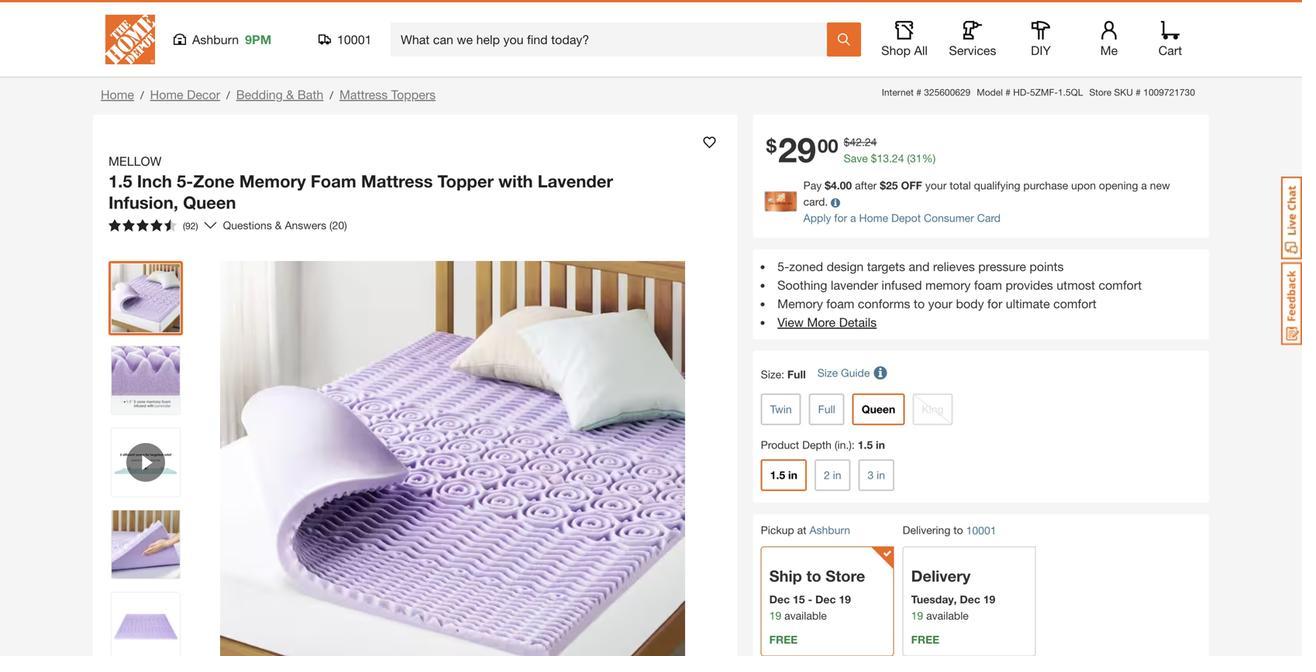 Task type: describe. For each thing, give the bounding box(es) containing it.
to for 10001
[[954, 524, 964, 537]]

size : full
[[761, 368, 806, 381]]

3 in
[[868, 469, 886, 482]]

services
[[950, 43, 997, 58]]

ashburn button
[[810, 524, 851, 537]]

0 horizontal spatial ashburn
[[192, 32, 239, 47]]

0 vertical spatial full
[[788, 368, 806, 381]]

0 vertical spatial comfort
[[1099, 278, 1142, 293]]

shop all button
[[880, 21, 930, 58]]

twin
[[771, 403, 792, 416]]

mellow mattress toppers hd 5zmf 1 5ql 66.3 image
[[112, 593, 180, 657]]

$ right pay
[[825, 179, 831, 192]]

ultimate
[[1006, 297, 1050, 311]]

apply for a home depot consumer card
[[804, 212, 1001, 224]]

9pm
[[245, 32, 272, 47]]

toppers
[[391, 87, 436, 102]]

model
[[977, 87, 1003, 98]]

mattress toppers link
[[340, 87, 436, 102]]

a inside your total qualifying purchase upon opening a new card.
[[1142, 179, 1148, 192]]

your total qualifying purchase upon opening a new card.
[[804, 179, 1171, 208]]

00
[[818, 135, 839, 157]]

bedding
[[236, 87, 283, 102]]

size guide
[[818, 367, 870, 380]]

10001 inside button
[[337, 32, 372, 47]]

1 horizontal spatial .
[[889, 152, 892, 165]]

42
[[850, 136, 862, 148]]

new
[[1151, 179, 1171, 192]]

your inside your total qualifying purchase upon opening a new card.
[[926, 179, 947, 192]]

queen inside the mellow 1.5 inch 5-zone memory foam mattress topper with lavender infusion, queen
[[183, 192, 236, 213]]

memory
[[926, 278, 971, 293]]

lavender
[[538, 171, 613, 192]]

in for 2 in
[[833, 469, 842, 482]]

4.00
[[831, 179, 852, 192]]

save
[[844, 152, 868, 165]]

design
[[827, 259, 864, 274]]

1 vertical spatial 1.5
[[858, 439, 873, 452]]

dec inside delivery tuesday, dec 19 19 available
[[960, 593, 981, 606]]

mattress inside the mellow 1.5 inch 5-zone memory foam mattress topper with lavender infusion, queen
[[361, 171, 433, 192]]

1.5 in button
[[761, 460, 807, 492]]

tuesday,
[[912, 593, 957, 606]]

and
[[909, 259, 930, 274]]

1.5ql
[[1058, 87, 1084, 98]]

0 vertical spatial :
[[782, 368, 785, 381]]

apply for a home depot consumer card link
[[804, 212, 1001, 224]]

card
[[978, 212, 1001, 224]]

free for to
[[770, 634, 798, 647]]

mellow mattress toppers hd 5zmf 1 5ql 40.1 image
[[112, 347, 180, 415]]

0 vertical spatial store
[[1090, 87, 1112, 98]]

size for size guide
[[818, 367, 838, 380]]

cart link
[[1154, 21, 1188, 58]]

2 in
[[824, 469, 842, 482]]

5-zoned design targets and relieves pressure points soothing lavender infused memory foam provides utmost comfort memory foam conforms to your body for ultimate comfort view more details
[[778, 259, 1142, 330]]

view
[[778, 315, 804, 330]]

delivery
[[912, 567, 971, 586]]

1 / from the left
[[140, 89, 144, 102]]

guide
[[841, 367, 870, 380]]

1.5 inside button
[[771, 469, 786, 482]]

(
[[908, 152, 910, 165]]

mellow mattress toppers hd 5zmf 1 5ql 1d.2 image
[[112, 511, 180, 579]]

1 vertical spatial a
[[851, 212, 857, 224]]

product
[[761, 439, 800, 452]]

5- inside the mellow 1.5 inch 5-zone memory foam mattress topper with lavender infusion, queen
[[177, 171, 193, 192]]

ashburn 9pm
[[192, 32, 272, 47]]

to for store
[[807, 567, 822, 586]]

1 dec from the left
[[770, 593, 790, 606]]

2 # from the left
[[1006, 87, 1011, 98]]

1 # from the left
[[917, 87, 922, 98]]

zoned
[[790, 259, 824, 274]]

hd-
[[1014, 87, 1031, 98]]

3
[[868, 469, 874, 482]]

relieves
[[934, 259, 975, 274]]

$ 29 00 $ 42 . 24 save $ 13 . 24 ( 31 %)
[[767, 129, 936, 170]]

10001 link
[[967, 523, 997, 539]]

with
[[499, 171, 533, 192]]

1 horizontal spatial home
[[150, 87, 183, 102]]

1.5 in
[[771, 469, 798, 482]]

mellow mattress toppers hd 5zmf 1 5ql 64.0 image
[[112, 264, 180, 333]]

3 # from the left
[[1136, 87, 1141, 98]]

purchase
[[1024, 179, 1069, 192]]

What can we help you find today? search field
[[401, 23, 827, 56]]

15
[[793, 593, 805, 606]]

1009721730
[[1144, 87, 1196, 98]]

internet # 325600629 model # hd-5zmf-1.5ql store sku # 1009721730
[[882, 87, 1196, 98]]

services button
[[948, 21, 998, 58]]

in up "3 in" at the bottom
[[876, 439, 886, 452]]

card.
[[804, 195, 828, 208]]

answers
[[285, 219, 327, 232]]

1 horizontal spatial foam
[[975, 278, 1003, 293]]

questions
[[223, 219, 272, 232]]

foam
[[311, 171, 357, 192]]

0 vertical spatial &
[[286, 87, 294, 102]]

upon
[[1072, 179, 1097, 192]]

points
[[1030, 259, 1064, 274]]

13
[[877, 152, 889, 165]]

in for 1.5 in
[[789, 469, 798, 482]]

1.5 inside the mellow 1.5 inch 5-zone memory foam mattress topper with lavender infusion, queen
[[109, 171, 132, 192]]

ship to store dec 15 - dec 19 19 available
[[770, 567, 866, 623]]

0 horizontal spatial .
[[862, 136, 865, 148]]

pay
[[804, 179, 822, 192]]

1 horizontal spatial :
[[852, 439, 855, 452]]

soothing
[[778, 278, 828, 293]]

29
[[779, 129, 816, 170]]

0 horizontal spatial comfort
[[1054, 297, 1097, 311]]

(92) button
[[102, 213, 204, 238]]

at
[[798, 524, 807, 537]]

(in.)
[[835, 439, 852, 452]]

pay $ 4.00 after $ 25 off
[[804, 179, 923, 192]]

for inside 5-zoned design targets and relieves pressure points soothing lavender infused memory foam provides utmost comfort memory foam conforms to your body for ultimate comfort view more details
[[988, 297, 1003, 311]]



Task type: locate. For each thing, give the bounding box(es) containing it.
1 horizontal spatial comfort
[[1099, 278, 1142, 293]]

25
[[886, 179, 898, 192]]

1 vertical spatial comfort
[[1054, 297, 1097, 311]]

in right 3
[[877, 469, 886, 482]]

your inside 5-zoned design targets and relieves pressure points soothing lavender infused memory foam provides utmost comfort memory foam conforms to your body for ultimate comfort view more details
[[929, 297, 953, 311]]

-
[[808, 593, 813, 606]]

in down product
[[789, 469, 798, 482]]

1 vertical spatial full
[[819, 403, 836, 416]]

0 horizontal spatial to
[[807, 567, 822, 586]]

1 horizontal spatial 1.5
[[771, 469, 786, 482]]

1 vertical spatial to
[[954, 524, 964, 537]]

details
[[839, 315, 877, 330]]

1 vertical spatial .
[[889, 152, 892, 165]]

1 vertical spatial 10001
[[967, 524, 997, 537]]

10001 up mattress toppers link on the left top of the page
[[337, 32, 372, 47]]

0 vertical spatial your
[[926, 179, 947, 192]]

0 horizontal spatial free
[[770, 634, 798, 647]]

. up save
[[862, 136, 865, 148]]

body
[[956, 297, 985, 311]]

home down the home depot logo at left
[[101, 87, 134, 102]]

home left depot
[[860, 212, 889, 224]]

%)
[[922, 152, 936, 165]]

10001 right delivering
[[967, 524, 997, 537]]

available down - on the bottom right of page
[[785, 610, 827, 623]]

/ right bath
[[330, 89, 333, 102]]

1 horizontal spatial dec
[[816, 593, 836, 606]]

home left "decor"
[[150, 87, 183, 102]]

& left the answers
[[275, 219, 282, 232]]

more
[[808, 315, 836, 330]]

0 vertical spatial queen
[[183, 192, 236, 213]]

size inside button
[[818, 367, 838, 380]]

shop
[[882, 43, 911, 58]]

memory
[[239, 171, 306, 192], [778, 297, 823, 311]]

0 vertical spatial mattress
[[340, 87, 388, 102]]

1 vertical spatial 24
[[892, 152, 905, 165]]

mattress right foam
[[361, 171, 433, 192]]

/
[[140, 89, 144, 102], [226, 89, 230, 102], [330, 89, 333, 102]]

foam up view more details link
[[827, 297, 855, 311]]

store left 'sku'
[[1090, 87, 1112, 98]]

1 vertical spatial 5-
[[778, 259, 790, 274]]

1 vertical spatial for
[[988, 297, 1003, 311]]

depth
[[803, 439, 832, 452]]

size guide button
[[818, 359, 890, 388]]

2
[[824, 469, 830, 482]]

for down info image
[[835, 212, 848, 224]]

1 horizontal spatial #
[[1006, 87, 1011, 98]]

zone
[[193, 171, 235, 192]]

dec right the tuesday,
[[960, 593, 981, 606]]

&
[[286, 87, 294, 102], [275, 219, 282, 232]]

in
[[876, 439, 886, 452], [789, 469, 798, 482], [833, 469, 842, 482], [877, 469, 886, 482]]

0 horizontal spatial memory
[[239, 171, 306, 192]]

0 horizontal spatial foam
[[827, 297, 855, 311]]

24
[[865, 136, 877, 148], [892, 152, 905, 165]]

2 horizontal spatial 1.5
[[858, 439, 873, 452]]

0 horizontal spatial 5-
[[177, 171, 193, 192]]

store
[[1090, 87, 1112, 98], [826, 567, 866, 586]]

internet
[[882, 87, 914, 98]]

0 vertical spatial to
[[914, 297, 925, 311]]

1 horizontal spatial /
[[226, 89, 230, 102]]

1 horizontal spatial for
[[988, 297, 1003, 311]]

free
[[770, 634, 798, 647], [912, 634, 940, 647]]

full inside full button
[[819, 403, 836, 416]]

product depth (in.) : 1.5 in
[[761, 439, 886, 452]]

total
[[950, 179, 971, 192]]

3 dec from the left
[[960, 593, 981, 606]]

$ left 29
[[767, 135, 777, 157]]

1 horizontal spatial full
[[819, 403, 836, 416]]

2 free from the left
[[912, 634, 940, 647]]

a down pay $ 4.00 after $ 25 off
[[851, 212, 857, 224]]

0 horizontal spatial home
[[101, 87, 134, 102]]

6320470466112 image
[[112, 429, 180, 497]]

to inside 5-zoned design targets and relieves pressure points soothing lavender infused memory foam provides utmost comfort memory foam conforms to your body for ultimate comfort view more details
[[914, 297, 925, 311]]

memory inside the mellow 1.5 inch 5-zone memory foam mattress topper with lavender infusion, queen
[[239, 171, 306, 192]]

5- right inch
[[177, 171, 193, 192]]

1 vertical spatial :
[[852, 439, 855, 452]]

1 vertical spatial store
[[826, 567, 866, 586]]

home
[[101, 87, 134, 102], [150, 87, 183, 102], [860, 212, 889, 224]]

0 vertical spatial 1.5
[[109, 171, 132, 192]]

0 horizontal spatial &
[[275, 219, 282, 232]]

1 horizontal spatial &
[[286, 87, 294, 102]]

0 horizontal spatial 1.5
[[109, 171, 132, 192]]

full up product depth (in.) : 1.5 in
[[819, 403, 836, 416]]

delivering to 10001
[[903, 524, 997, 537]]

info image
[[831, 198, 841, 208]]

5-
[[177, 171, 193, 192], [778, 259, 790, 274]]

: right depth
[[852, 439, 855, 452]]

me
[[1101, 43, 1118, 58]]

(20)
[[330, 219, 347, 232]]

(92)
[[183, 221, 198, 231]]

# right 'sku'
[[1136, 87, 1141, 98]]

1.5 down product
[[771, 469, 786, 482]]

live chat image
[[1282, 177, 1303, 260]]

1 available from the left
[[785, 610, 827, 623]]

1 vertical spatial queen
[[862, 403, 896, 416]]

size up twin
[[761, 368, 782, 381]]

0 horizontal spatial dec
[[770, 593, 790, 606]]

feedback link image
[[1282, 262, 1303, 346]]

: up twin
[[782, 368, 785, 381]]

store down the ashburn "button"
[[826, 567, 866, 586]]

0 vertical spatial .
[[862, 136, 865, 148]]

for
[[835, 212, 848, 224], [988, 297, 1003, 311]]

10001 inside delivering to 10001
[[967, 524, 997, 537]]

2 available from the left
[[927, 610, 969, 623]]

available inside delivery tuesday, dec 19 19 available
[[927, 610, 969, 623]]

0 horizontal spatial for
[[835, 212, 848, 224]]

conforms
[[858, 297, 911, 311]]

in inside "button"
[[877, 469, 886, 482]]

to
[[914, 297, 925, 311], [954, 524, 964, 537], [807, 567, 822, 586]]

pickup at ashburn
[[761, 524, 851, 537]]

1 vertical spatial mattress
[[361, 171, 433, 192]]

2 horizontal spatial dec
[[960, 593, 981, 606]]

your
[[926, 179, 947, 192], [929, 297, 953, 311]]

decor
[[187, 87, 220, 102]]

questions & answers (20)
[[223, 219, 347, 232]]

topper
[[438, 171, 494, 192]]

10001 button
[[319, 32, 372, 47]]

0 vertical spatial 5-
[[177, 171, 193, 192]]

in for 3 in
[[877, 469, 886, 482]]

19 right the tuesday,
[[984, 593, 996, 606]]

1.5 down mellow
[[109, 171, 132, 192]]

0 horizontal spatial store
[[826, 567, 866, 586]]

1 horizontal spatial memory
[[778, 297, 823, 311]]

1 vertical spatial memory
[[778, 297, 823, 311]]

free down 15
[[770, 634, 798, 647]]

325600629
[[925, 87, 971, 98]]

& left bath
[[286, 87, 294, 102]]

apply now image
[[765, 192, 804, 212]]

queen down zone
[[183, 192, 236, 213]]

ashburn right at
[[810, 524, 851, 537]]

size for size : full
[[761, 368, 782, 381]]

provides
[[1006, 278, 1054, 293]]

full up twin
[[788, 368, 806, 381]]

mattress left toppers
[[340, 87, 388, 102]]

inch
[[137, 171, 172, 192]]

to inside ship to store dec 15 - dec 19 19 available
[[807, 567, 822, 586]]

dec left 15
[[770, 593, 790, 606]]

foam
[[975, 278, 1003, 293], [827, 297, 855, 311]]

available down the tuesday,
[[927, 610, 969, 623]]

2 horizontal spatial to
[[954, 524, 964, 537]]

0 horizontal spatial size
[[761, 368, 782, 381]]

19 right - on the bottom right of page
[[839, 593, 851, 606]]

2 / from the left
[[226, 89, 230, 102]]

4.5 stars image
[[109, 219, 177, 232]]

to up - on the bottom right of page
[[807, 567, 822, 586]]

mellow
[[109, 154, 162, 169]]

memory inside 5-zoned design targets and relieves pressure points soothing lavender infused memory foam provides utmost comfort memory foam conforms to your body for ultimate comfort view more details
[[778, 297, 823, 311]]

24 left (
[[892, 152, 905, 165]]

ship
[[770, 567, 802, 586]]

infusion,
[[109, 192, 178, 213]]

1 horizontal spatial available
[[927, 610, 969, 623]]

comfort right "utmost" on the top of the page
[[1099, 278, 1142, 293]]

1 horizontal spatial to
[[914, 297, 925, 311]]

3 in button
[[859, 460, 895, 492]]

available inside ship to store dec 15 - dec 19 19 available
[[785, 610, 827, 623]]

2 vertical spatial to
[[807, 567, 822, 586]]

0 horizontal spatial a
[[851, 212, 857, 224]]

0 vertical spatial a
[[1142, 179, 1148, 192]]

/ right "decor"
[[226, 89, 230, 102]]

1 horizontal spatial free
[[912, 634, 940, 647]]

your down memory
[[929, 297, 953, 311]]

0 horizontal spatial 10001
[[337, 32, 372, 47]]

1 vertical spatial your
[[929, 297, 953, 311]]

home decor link
[[150, 87, 220, 102]]

a left new
[[1142, 179, 1148, 192]]

all
[[915, 43, 928, 58]]

1 horizontal spatial a
[[1142, 179, 1148, 192]]

store inside ship to store dec 15 - dec 19 19 available
[[826, 567, 866, 586]]

to inside delivering to 10001
[[954, 524, 964, 537]]

your left the total
[[926, 179, 947, 192]]

0 vertical spatial 10001
[[337, 32, 372, 47]]

home link
[[101, 87, 134, 102]]

$ right save
[[871, 152, 877, 165]]

(92) link
[[102, 213, 217, 238]]

2 dec from the left
[[816, 593, 836, 606]]

sku
[[1115, 87, 1134, 98]]

1 horizontal spatial 24
[[892, 152, 905, 165]]

2 horizontal spatial /
[[330, 89, 333, 102]]

0 horizontal spatial :
[[782, 368, 785, 381]]

targets
[[868, 259, 906, 274]]

memory up the questions & answers (20)
[[239, 171, 306, 192]]

0 horizontal spatial /
[[140, 89, 144, 102]]

1 free from the left
[[770, 634, 798, 647]]

1 vertical spatial foam
[[827, 297, 855, 311]]

0 horizontal spatial full
[[788, 368, 806, 381]]

0 vertical spatial foam
[[975, 278, 1003, 293]]

.
[[862, 136, 865, 148], [889, 152, 892, 165]]

in right 2
[[833, 469, 842, 482]]

off
[[901, 179, 923, 192]]

depot
[[892, 212, 921, 224]]

19
[[839, 593, 851, 606], [984, 593, 996, 606], [770, 610, 782, 623], [912, 610, 924, 623]]

5- inside 5-zoned design targets and relieves pressure points soothing lavender infused memory foam provides utmost comfort memory foam conforms to your body for ultimate comfort view more details
[[778, 259, 790, 274]]

$ up save
[[844, 136, 850, 148]]

#
[[917, 87, 922, 98], [1006, 87, 1011, 98], [1136, 87, 1141, 98]]

0 horizontal spatial 24
[[865, 136, 877, 148]]

memory down soothing
[[778, 297, 823, 311]]

1 horizontal spatial 5-
[[778, 259, 790, 274]]

0 vertical spatial memory
[[239, 171, 306, 192]]

for right body on the right
[[988, 297, 1003, 311]]

comfort down "utmost" on the top of the page
[[1054, 297, 1097, 311]]

pickup
[[761, 524, 795, 537]]

apply
[[804, 212, 832, 224]]

1 horizontal spatial queen
[[862, 403, 896, 416]]

0 vertical spatial ashburn
[[192, 32, 239, 47]]

free for tuesday,
[[912, 634, 940, 647]]

5- up soothing
[[778, 259, 790, 274]]

ashburn left 9pm
[[192, 32, 239, 47]]

0 vertical spatial for
[[835, 212, 848, 224]]

$ right after at the top right of the page
[[880, 179, 886, 192]]

free down the tuesday,
[[912, 634, 940, 647]]

cart
[[1159, 43, 1183, 58]]

pressure
[[979, 259, 1027, 274]]

queen down guide
[[862, 403, 896, 416]]

the home depot logo image
[[105, 15, 155, 64]]

king
[[922, 403, 944, 416]]

1 horizontal spatial 10001
[[967, 524, 997, 537]]

1.5 right (in.) at the bottom
[[858, 439, 873, 452]]

twin button
[[761, 394, 802, 426]]

1 vertical spatial ashburn
[[810, 524, 851, 537]]

foam down pressure
[[975, 278, 1003, 293]]

2 vertical spatial 1.5
[[771, 469, 786, 482]]

full button
[[809, 394, 845, 426]]

1.5
[[109, 171, 132, 192], [858, 439, 873, 452], [771, 469, 786, 482]]

10001
[[337, 32, 372, 47], [967, 524, 997, 537]]

size left guide
[[818, 367, 838, 380]]

/ right home link
[[140, 89, 144, 102]]

bedding & bath link
[[236, 87, 324, 102]]

shop all
[[882, 43, 928, 58]]

3 / from the left
[[330, 89, 333, 102]]

2 horizontal spatial #
[[1136, 87, 1141, 98]]

0 vertical spatial 24
[[865, 136, 877, 148]]

2 horizontal spatial home
[[860, 212, 889, 224]]

0 horizontal spatial available
[[785, 610, 827, 623]]

dec
[[770, 593, 790, 606], [816, 593, 836, 606], [960, 593, 981, 606]]

1 horizontal spatial ashburn
[[810, 524, 851, 537]]

# left the 'hd-'
[[1006, 87, 1011, 98]]

0 horizontal spatial queen
[[183, 192, 236, 213]]

to left 10001 link
[[954, 524, 964, 537]]

dec right - on the bottom right of page
[[816, 593, 836, 606]]

. left (
[[889, 152, 892, 165]]

infused
[[882, 278, 922, 293]]

# right internet
[[917, 87, 922, 98]]

1 vertical spatial &
[[275, 219, 282, 232]]

1 horizontal spatial store
[[1090, 87, 1112, 98]]

queen inside "button"
[[862, 403, 896, 416]]

19 down the tuesday,
[[912, 610, 924, 623]]

me button
[[1085, 21, 1134, 58]]

to down "infused"
[[914, 297, 925, 311]]

19 down ship
[[770, 610, 782, 623]]

24 right the 42
[[865, 136, 877, 148]]

1 horizontal spatial size
[[818, 367, 838, 380]]

mellow 1.5 inch 5-zone memory foam mattress topper with lavender infusion, queen
[[109, 154, 613, 213]]

diy
[[1031, 43, 1051, 58]]

:
[[782, 368, 785, 381], [852, 439, 855, 452]]

0 horizontal spatial #
[[917, 87, 922, 98]]

after
[[855, 179, 877, 192]]



Task type: vqa. For each thing, say whether or not it's contained in the screenshot.
30 in.
no



